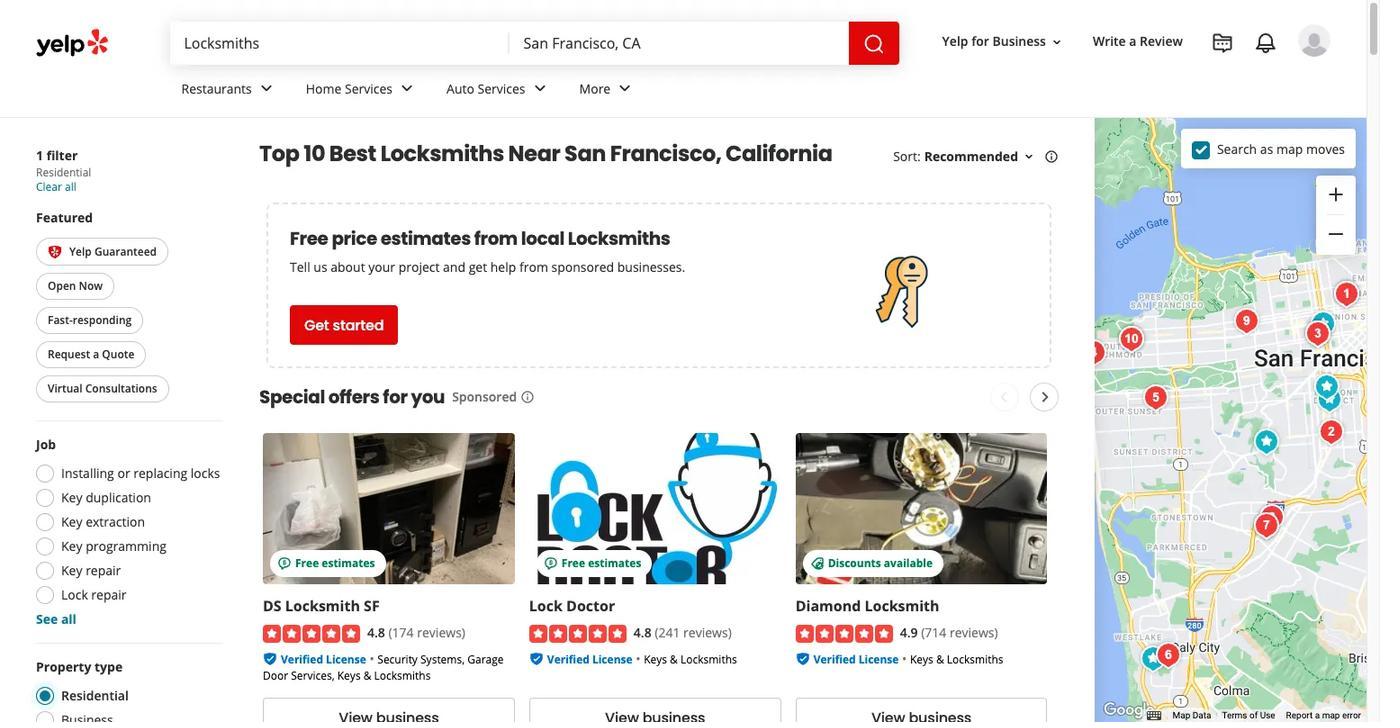 Task type: vqa. For each thing, say whether or not it's contained in the screenshot.


Task type: describe. For each thing, give the bounding box(es) containing it.
locksmiths down auto
[[381, 139, 504, 168]]

& for diamond locksmith
[[936, 652, 944, 668]]

us
[[314, 258, 327, 276]]

(174
[[389, 624, 414, 641]]

get started button
[[290, 305, 398, 345]]

lock for lock repair
[[61, 587, 88, 604]]

sponsored
[[552, 258, 614, 276]]

license for ds locksmith sf
[[326, 652, 366, 668]]

programming
[[86, 538, 167, 555]]

16 chevron down v2 image
[[1050, 35, 1064, 49]]

verified license button for ds
[[281, 651, 366, 668]]

16 info v2 image for special offers for you
[[521, 390, 535, 404]]

yelp guaranteed
[[69, 244, 157, 259]]

reviews) for diamond locksmith
[[950, 624, 998, 641]]

restaurants link
[[167, 65, 292, 117]]

lock doctor link
[[529, 596, 615, 616]]

open now
[[48, 279, 103, 294]]

16 free estimates v2 image for ds
[[277, 556, 292, 571]]

error
[[1343, 711, 1362, 720]]

price
[[332, 226, 377, 251]]

services,
[[291, 669, 335, 684]]

repair for lock repair
[[91, 587, 127, 604]]

type
[[95, 659, 123, 676]]

request
[[48, 347, 90, 362]]

near
[[508, 139, 560, 168]]

estimates inside free price estimates from local locksmiths tell us about your project and get help from sponsored businesses.
[[381, 226, 471, 251]]

a for request
[[93, 347, 99, 362]]

(241
[[655, 624, 680, 641]]

yelp for business
[[942, 33, 1046, 50]]

locksmith for ds
[[285, 596, 360, 616]]

lock genius solutions image
[[1076, 335, 1112, 371]]

restaurants
[[181, 80, 252, 97]]

24 chevron down v2 image
[[396, 78, 418, 99]]

zoom out image
[[1326, 224, 1347, 245]]

16 yelp guaranteed v2 image
[[48, 245, 62, 260]]

san
[[565, 139, 606, 168]]

verified license for lock
[[547, 652, 633, 668]]

best
[[329, 139, 376, 168]]

(714
[[921, 624, 947, 641]]

10
[[304, 139, 325, 168]]

and
[[443, 258, 466, 276]]

previous image
[[994, 386, 1015, 408]]

write
[[1093, 33, 1126, 50]]

locksmiths inside free price estimates from local locksmiths tell us about your project and get help from sponsored businesses.
[[568, 226, 670, 251]]

francisco,
[[610, 139, 722, 168]]

Find text field
[[184, 33, 495, 53]]

guaranteed
[[95, 244, 157, 259]]

1 filter residential clear all
[[36, 147, 91, 195]]

about
[[331, 258, 365, 276]]

data
[[1193, 711, 1212, 720]]

lock doctor
[[529, 596, 615, 616]]

top 10 best locksmiths near san francisco, california
[[259, 139, 833, 168]]

premier locksmith image
[[1254, 499, 1290, 535]]

projects image
[[1212, 32, 1234, 54]]

business categories element
[[167, 65, 1331, 117]]

& inside security systems, garage door services, keys & locksmiths
[[364, 669, 371, 684]]

map
[[1173, 711, 1191, 720]]

auto
[[447, 80, 474, 97]]

search image
[[863, 33, 885, 55]]

security
[[378, 652, 418, 668]]

installing
[[61, 465, 114, 482]]

top
[[259, 139, 299, 168]]

clear
[[36, 179, 62, 195]]

as
[[1261, 140, 1274, 157]]

map region
[[1066, 84, 1380, 722]]

verified for lock
[[547, 652, 590, 668]]

or
[[117, 465, 130, 482]]

0 vertical spatial from
[[474, 226, 518, 251]]

search as map moves
[[1217, 140, 1345, 157]]

16 info v2 image for top 10 best locksmiths near san francisco, california
[[1045, 149, 1059, 164]]

more link
[[565, 65, 650, 117]]

services for home services
[[345, 80, 393, 97]]

installing or replacing locks
[[61, 465, 220, 482]]

clear all link
[[36, 179, 76, 195]]

locksmith for diamond
[[865, 596, 940, 616]]

keys for lock doctor
[[644, 652, 667, 668]]

4.8 for ds locksmith sf
[[367, 624, 385, 641]]

yelp for business button
[[935, 26, 1072, 58]]

nolan p. image
[[1299, 24, 1331, 57]]

key for key repair
[[61, 562, 82, 579]]

business
[[993, 33, 1046, 50]]

keyboard shortcuts image
[[1148, 712, 1162, 721]]

residential inside option group
[[61, 687, 129, 705]]

key for key programming
[[61, 538, 82, 555]]

fast-responding button
[[36, 307, 143, 334]]

property
[[36, 659, 91, 676]]

get
[[469, 258, 487, 276]]

reviews) for lock doctor
[[684, 624, 732, 641]]

option group containing job
[[31, 436, 223, 629]]

keys & locksmiths for diamond locksmith
[[910, 652, 1004, 668]]

sf
[[364, 596, 380, 616]]

write a review link
[[1086, 26, 1190, 58]]

key for key extraction
[[61, 514, 82, 531]]

auto services
[[447, 80, 525, 97]]

see all button
[[36, 611, 76, 628]]

free for lock
[[562, 556, 585, 571]]

request a quote button
[[36, 342, 146, 369]]

Near text field
[[524, 33, 834, 53]]

0 vertical spatial residential
[[36, 165, 91, 180]]

4.9 (714 reviews)
[[900, 624, 998, 641]]

search
[[1217, 140, 1257, 157]]

yelp for yelp for business
[[942, 33, 969, 50]]

consultations
[[85, 381, 157, 397]]

key extraction
[[61, 514, 145, 531]]

businesses.
[[618, 258, 685, 276]]

verified license button for diamond
[[814, 651, 899, 668]]

diamond locksmith
[[796, 596, 940, 616]]

lock world image
[[1229, 303, 1265, 339]]

auto services link
[[432, 65, 565, 117]]

extraction
[[86, 514, 145, 531]]

terms
[[1222, 711, 1248, 720]]

verified for diamond
[[814, 652, 856, 668]]

keys & locksmiths for lock doctor
[[644, 652, 737, 668]]

ds locksmith sf
[[263, 596, 380, 616]]

16 chevron down v2 image
[[1022, 149, 1036, 164]]

use
[[1260, 711, 1276, 720]]

recommended button
[[924, 148, 1036, 165]]

marios locksmith image
[[1249, 507, 1285, 543]]

sponsored
[[452, 388, 517, 405]]

24 chevron down v2 image for restaurants
[[256, 78, 277, 99]]

4.8 (174 reviews)
[[367, 624, 466, 641]]

see
[[36, 611, 58, 628]]

rhinoceros locksmith image
[[1114, 321, 1150, 357]]

repair for key repair
[[86, 562, 121, 579]]

verified license for ds
[[281, 652, 366, 668]]

16 verified v2 image for lock doctor
[[529, 652, 544, 667]]

0 horizontal spatial for
[[383, 385, 408, 410]]

lock doctor image
[[1249, 424, 1285, 460]]

keys inside security systems, garage door services, keys & locksmiths
[[337, 669, 361, 684]]

open now button
[[36, 273, 114, 300]]

you
[[411, 385, 445, 410]]

virtual consultations button
[[36, 376, 169, 403]]

none field near
[[524, 33, 834, 53]]

key programming
[[61, 538, 167, 555]]

16 verified v2 image
[[796, 652, 810, 667]]

verified license button for lock
[[547, 651, 633, 668]]

home services
[[306, 80, 393, 97]]

locksmiths down "4.9 (714 reviews)"
[[947, 652, 1004, 668]]



Task type: locate. For each thing, give the bounding box(es) containing it.
moves
[[1307, 140, 1345, 157]]

1 option group from the top
[[31, 436, 223, 629]]

4.8 (241 reviews)
[[634, 624, 732, 641]]

locks
[[191, 465, 220, 482]]

keys & locksmiths
[[644, 652, 737, 668], [910, 652, 1004, 668]]

1 none field from the left
[[184, 33, 495, 53]]

key down installing
[[61, 489, 82, 506]]

0 horizontal spatial 4.8
[[367, 624, 385, 641]]

2 horizontal spatial license
[[859, 652, 899, 668]]

None field
[[184, 33, 495, 53], [524, 33, 834, 53]]

1 horizontal spatial free estimates
[[562, 556, 642, 571]]

0 horizontal spatial lock
[[61, 587, 88, 604]]

key repair
[[61, 562, 121, 579]]

1 16 verified v2 image from the left
[[263, 652, 277, 667]]

0 horizontal spatial 16 verified v2 image
[[263, 652, 277, 667]]

1 horizontal spatial reviews)
[[684, 624, 732, 641]]

1 horizontal spatial services
[[478, 80, 525, 97]]

doctor
[[566, 596, 615, 616]]

verified license up services,
[[281, 652, 366, 668]]

for inside yelp for business button
[[972, 33, 990, 50]]

2 free estimates link from the left
[[529, 433, 781, 584]]

for left you in the left bottom of the page
[[383, 385, 408, 410]]

for left business
[[972, 33, 990, 50]]

more
[[580, 80, 611, 97]]

0 horizontal spatial verified license
[[281, 652, 366, 668]]

yelp for yelp guaranteed
[[69, 244, 92, 259]]

3 verified license from the left
[[814, 652, 899, 668]]

repair down key repair
[[91, 587, 127, 604]]

2 horizontal spatial verified license
[[814, 652, 899, 668]]

reviews) for ds locksmith sf
[[417, 624, 466, 641]]

verified license
[[281, 652, 366, 668], [547, 652, 633, 668], [814, 652, 899, 668]]

free estimates link
[[263, 433, 515, 584], [529, 433, 781, 584]]

1
[[36, 147, 43, 164]]

2 key from the top
[[61, 514, 82, 531]]

group
[[1317, 176, 1356, 255]]

0 vertical spatial a
[[1129, 33, 1137, 50]]

free estimates link for lock doctor
[[529, 433, 781, 584]]

1 free estimates from the left
[[295, 556, 375, 571]]

verified up services,
[[281, 652, 323, 668]]

featured group
[[32, 209, 223, 406]]

1 services from the left
[[345, 80, 393, 97]]

1 verified from the left
[[281, 652, 323, 668]]

a inside the request a quote button
[[93, 347, 99, 362]]

3 verified license button from the left
[[814, 651, 899, 668]]

pickbuster locksmith image
[[1314, 414, 1350, 450]]

from down local
[[520, 258, 548, 276]]

lock
[[61, 587, 88, 604], [529, 596, 563, 616]]

1 vertical spatial a
[[93, 347, 99, 362]]

1 free estimates link from the left
[[263, 433, 515, 584]]

of
[[1250, 711, 1258, 720]]

None search field
[[170, 22, 903, 65]]

0 horizontal spatial verified
[[281, 652, 323, 668]]

all right clear
[[65, 179, 76, 195]]

2 horizontal spatial keys
[[910, 652, 934, 668]]

2 locksmith from the left
[[865, 596, 940, 616]]

1 verified license button from the left
[[281, 651, 366, 668]]

1 horizontal spatial a
[[1129, 33, 1137, 50]]

4.8 star rating image down the lock doctor link
[[529, 625, 627, 643]]

reviews) right (241
[[684, 624, 732, 641]]

estimates up project
[[381, 226, 471, 251]]

guy the locksmith image
[[1136, 641, 1172, 677]]

lock for lock doctor
[[529, 596, 563, 616]]

all right see
[[61, 611, 76, 628]]

3 verified from the left
[[814, 652, 856, 668]]

keys & locksmiths down "4.9 (714 reviews)"
[[910, 652, 1004, 668]]

free for ds
[[295, 556, 319, 571]]

4.8 star rating image for locksmith
[[263, 625, 360, 643]]

residential
[[36, 165, 91, 180], [61, 687, 129, 705]]

2 free estimates from the left
[[562, 556, 642, 571]]

abc locksmith sf image
[[1309, 369, 1345, 405]]

yelp inside featured group
[[69, 244, 92, 259]]

& down (241
[[670, 652, 678, 668]]

free
[[290, 226, 328, 251], [295, 556, 319, 571], [562, 556, 585, 571]]

3 reviews) from the left
[[950, 624, 998, 641]]

reviews) right (714
[[950, 624, 998, 641]]

0 horizontal spatial none field
[[184, 33, 495, 53]]

locksmiths down security
[[374, 669, 431, 684]]

verified license button up services,
[[281, 651, 366, 668]]

16 discount available v2 image
[[810, 556, 825, 571]]

nova locksmith image
[[1329, 276, 1365, 312], [1329, 276, 1365, 312]]

diamond locksmith link
[[796, 596, 940, 616]]

0 horizontal spatial free estimates link
[[263, 433, 515, 584]]

ds locksmith sf image
[[1306, 306, 1342, 342]]

residential down filter on the top left
[[36, 165, 91, 180]]

2 16 free estimates v2 image from the left
[[544, 556, 558, 571]]

1 reviews) from the left
[[417, 624, 466, 641]]

free up ds locksmith sf link
[[295, 556, 319, 571]]

& down (714
[[936, 652, 944, 668]]

residential down type
[[61, 687, 129, 705]]

virtual
[[48, 381, 83, 397]]

1 horizontal spatial free estimates link
[[529, 433, 781, 584]]

2 verified from the left
[[547, 652, 590, 668]]

option group
[[31, 436, 223, 629], [31, 659, 223, 722]]

1 horizontal spatial for
[[972, 33, 990, 50]]

0 horizontal spatial verified license button
[[281, 651, 366, 668]]

key up lock repair at the left bottom of the page
[[61, 562, 82, 579]]

yes locksmith image
[[1300, 316, 1336, 352], [1300, 316, 1336, 352]]

1 horizontal spatial verified
[[547, 652, 590, 668]]

1 horizontal spatial keys & locksmiths
[[910, 652, 1004, 668]]

free price estimates from local locksmiths tell us about your project and get help from sponsored businesses.
[[290, 226, 685, 276]]

1 vertical spatial residential
[[61, 687, 129, 705]]

verified down lock doctor
[[547, 652, 590, 668]]

terms of use link
[[1222, 711, 1276, 720]]

16 free estimates v2 image up lock doctor
[[544, 556, 558, 571]]

24 chevron down v2 image
[[256, 78, 277, 99], [529, 78, 551, 99], [614, 78, 636, 99]]

a for report
[[1315, 711, 1320, 720]]

special offers for you
[[259, 385, 445, 410]]

16 verified v2 image for ds locksmith sf
[[263, 652, 277, 667]]

your
[[368, 258, 395, 276]]

license down 4.9 star rating image at the right of the page
[[859, 652, 899, 668]]

filter
[[46, 147, 78, 164]]

key for key duplication
[[61, 489, 82, 506]]

reviews) up systems,
[[417, 624, 466, 641]]

map left 'error'
[[1322, 711, 1340, 720]]

0 horizontal spatial reviews)
[[417, 624, 466, 641]]

0 vertical spatial all
[[65, 179, 76, 195]]

notifications image
[[1255, 32, 1277, 54]]

none field up business categories element
[[524, 33, 834, 53]]

estimates up sf
[[322, 556, 375, 571]]

1 4.8 star rating image from the left
[[263, 625, 360, 643]]

1 horizontal spatial &
[[670, 652, 678, 668]]

0 horizontal spatial from
[[474, 226, 518, 251]]

2 horizontal spatial estimates
[[588, 556, 642, 571]]

verified license button down the doctor
[[547, 651, 633, 668]]

discounts available link
[[796, 433, 1048, 584]]

4.8 star rating image down ds locksmith sf
[[263, 625, 360, 643]]

2 4.8 star rating image from the left
[[529, 625, 627, 643]]

24 chevron down v2 image right restaurants
[[256, 78, 277, 99]]

0 horizontal spatial map
[[1277, 140, 1303, 157]]

lock left the doctor
[[529, 596, 563, 616]]

sort:
[[893, 148, 921, 165]]

yelp left business
[[942, 33, 969, 50]]

ds locksmith sf link
[[263, 596, 380, 616]]

1 verified license from the left
[[281, 652, 366, 668]]

3 key from the top
[[61, 538, 82, 555]]

quick locksmith image
[[1312, 381, 1348, 417]]

keys down (241
[[644, 652, 667, 668]]

0 horizontal spatial 16 info v2 image
[[521, 390, 535, 404]]

fast-responding
[[48, 313, 132, 328]]

a left quote at the left of the page
[[93, 347, 99, 362]]

24 chevron down v2 image right more
[[614, 78, 636, 99]]

estimates for ds locksmith sf
[[322, 556, 375, 571]]

license for lock doctor
[[592, 652, 633, 668]]

locksmiths inside security systems, garage door services, keys & locksmiths
[[374, 669, 431, 684]]

1 vertical spatial option group
[[31, 659, 223, 722]]

report a map error
[[1286, 711, 1362, 720]]

2 24 chevron down v2 image from the left
[[529, 78, 551, 99]]

1 vertical spatial yelp
[[69, 244, 92, 259]]

0 vertical spatial 16 info v2 image
[[1045, 149, 1059, 164]]

free inside free price estimates from local locksmiths tell us about your project and get help from sponsored businesses.
[[290, 226, 328, 251]]

duplication
[[86, 489, 151, 506]]

0 vertical spatial repair
[[86, 562, 121, 579]]

1 vertical spatial 16 info v2 image
[[521, 390, 535, 404]]

marios locksmith image
[[1249, 507, 1285, 543]]

24 chevron down v2 image for more
[[614, 78, 636, 99]]

a right report
[[1315, 711, 1320, 720]]

0 horizontal spatial a
[[93, 347, 99, 362]]

keys for diamond locksmith
[[910, 652, 934, 668]]

help
[[491, 258, 516, 276]]

user actions element
[[928, 23, 1356, 133]]

locksmith up '4.9'
[[865, 596, 940, 616]]

1 horizontal spatial estimates
[[381, 226, 471, 251]]

4.9 star rating image
[[796, 625, 893, 643]]

1 horizontal spatial keys
[[644, 652, 667, 668]]

1 horizontal spatial none field
[[524, 33, 834, 53]]

16 verified v2 image
[[263, 652, 277, 667], [529, 652, 544, 667]]

key down key duplication
[[61, 514, 82, 531]]

services
[[345, 80, 393, 97], [478, 80, 525, 97]]

verified license button down 4.9 star rating image at the right of the page
[[814, 651, 899, 668]]

1 horizontal spatial from
[[520, 258, 548, 276]]

0 horizontal spatial 24 chevron down v2 image
[[256, 78, 277, 99]]

free estimates link for ds locksmith sf
[[263, 433, 515, 584]]

1 horizontal spatial locksmith
[[865, 596, 940, 616]]

0 horizontal spatial keys & locksmiths
[[644, 652, 737, 668]]

4.8 for lock doctor
[[634, 624, 652, 641]]

see all
[[36, 611, 76, 628]]

offers
[[328, 385, 380, 410]]

from up 'help'
[[474, 226, 518, 251]]

1 4.8 from the left
[[367, 624, 385, 641]]

1 horizontal spatial map
[[1322, 711, 1340, 720]]

license down the doctor
[[592, 652, 633, 668]]

0 vertical spatial option group
[[31, 436, 223, 629]]

0 horizontal spatial yelp
[[69, 244, 92, 259]]

recommended
[[924, 148, 1018, 165]]

1 locksmith from the left
[[285, 596, 360, 616]]

home
[[306, 80, 342, 97]]

2 services from the left
[[478, 80, 525, 97]]

1 horizontal spatial 16 verified v2 image
[[529, 652, 544, 667]]

locksmith left sf
[[285, 596, 360, 616]]

2 vertical spatial a
[[1315, 711, 1320, 720]]

estimates for lock doctor
[[588, 556, 642, 571]]

adam o'neill locksmith image
[[1138, 380, 1174, 416]]

3 license from the left
[[859, 652, 899, 668]]

review
[[1140, 33, 1183, 50]]

free estimates up ds locksmith sf link
[[295, 556, 375, 571]]

map for moves
[[1277, 140, 1303, 157]]

1 keys & locksmiths from the left
[[644, 652, 737, 668]]

free estimates for locksmith
[[295, 556, 375, 571]]

repair up lock repair at the left bottom of the page
[[86, 562, 121, 579]]

estimates up the doctor
[[588, 556, 642, 571]]

map data
[[1173, 711, 1212, 720]]

yelp inside user actions element
[[942, 33, 969, 50]]

key up key repair
[[61, 538, 82, 555]]

services left 24 chevron down v2 icon
[[345, 80, 393, 97]]

24 chevron down v2 image for auto services
[[529, 78, 551, 99]]

& right services,
[[364, 669, 371, 684]]

keys down (714
[[910, 652, 934, 668]]

responding
[[73, 313, 132, 328]]

services inside the auto services link
[[478, 80, 525, 97]]

0 vertical spatial for
[[972, 33, 990, 50]]

1 horizontal spatial verified license button
[[547, 651, 633, 668]]

free up 'tell'
[[290, 226, 328, 251]]

map for error
[[1322, 711, 1340, 720]]

a inside write a review link
[[1129, 33, 1137, 50]]

keys & locksmiths down 4.8 (241 reviews)
[[644, 652, 737, 668]]

2 license from the left
[[592, 652, 633, 668]]

featured
[[36, 209, 93, 226]]

job
[[36, 436, 56, 453]]

diamond
[[796, 596, 861, 616]]

get
[[304, 315, 329, 335]]

open
[[48, 279, 76, 294]]

2 keys & locksmiths from the left
[[910, 652, 1004, 668]]

0 horizontal spatial locksmith
[[285, 596, 360, 616]]

16 free estimates v2 image for lock
[[544, 556, 558, 571]]

locksmiths up businesses.
[[568, 226, 670, 251]]

locksmiths down 4.8 (241 reviews)
[[681, 652, 737, 668]]

2 reviews) from the left
[[684, 624, 732, 641]]

request a quote
[[48, 347, 135, 362]]

16 verified v2 image right "garage"
[[529, 652, 544, 667]]

1 16 free estimates v2 image from the left
[[277, 556, 292, 571]]

lock down key repair
[[61, 587, 88, 604]]

0 horizontal spatial license
[[326, 652, 366, 668]]

4.8 star rating image
[[263, 625, 360, 643], [529, 625, 627, 643]]

next image
[[1035, 386, 1057, 408]]

services for auto services
[[478, 80, 525, 97]]

replacing
[[133, 465, 187, 482]]

4 key from the top
[[61, 562, 82, 579]]

key duplication
[[61, 489, 151, 506]]

keys
[[644, 652, 667, 668], [910, 652, 934, 668], [337, 669, 361, 684]]

lock repair
[[61, 587, 127, 604]]

2 16 verified v2 image from the left
[[529, 652, 544, 667]]

2 none field from the left
[[524, 33, 834, 53]]

zoom in image
[[1326, 183, 1347, 205]]

1 vertical spatial repair
[[91, 587, 127, 604]]

1 horizontal spatial license
[[592, 652, 633, 668]]

24 chevron down v2 image inside the restaurants link
[[256, 78, 277, 99]]

license up services,
[[326, 652, 366, 668]]

1 vertical spatial all
[[61, 611, 76, 628]]

1 vertical spatial for
[[383, 385, 408, 410]]

0 horizontal spatial 4.8 star rating image
[[263, 625, 360, 643]]

verified license down 4.9 star rating image at the right of the page
[[814, 652, 899, 668]]

verified license down the doctor
[[547, 652, 633, 668]]

free estimates for doctor
[[562, 556, 642, 571]]

1 horizontal spatial yelp
[[942, 33, 969, 50]]

verified license for diamond
[[814, 652, 899, 668]]

free price estimates from local locksmiths image
[[857, 247, 947, 337]]

1 horizontal spatial verified license
[[547, 652, 633, 668]]

a right write
[[1129, 33, 1137, 50]]

2 verified license from the left
[[547, 652, 633, 668]]

1 horizontal spatial 16 free estimates v2 image
[[544, 556, 558, 571]]

verified license button
[[281, 651, 366, 668], [547, 651, 633, 668], [814, 651, 899, 668]]

tell
[[290, 258, 310, 276]]

map right 'as'
[[1277, 140, 1303, 157]]

none field up 'home services'
[[184, 33, 495, 53]]

2 horizontal spatial a
[[1315, 711, 1320, 720]]

1 vertical spatial map
[[1322, 711, 1340, 720]]

from
[[474, 226, 518, 251], [520, 258, 548, 276]]

get started
[[304, 315, 384, 335]]

services inside home services "link"
[[345, 80, 393, 97]]

google image
[[1099, 699, 1159, 722]]

all inside 1 filter residential clear all
[[65, 179, 76, 195]]

1 vertical spatial from
[[520, 258, 548, 276]]

0 horizontal spatial 16 free estimates v2 image
[[277, 556, 292, 571]]

16 info v2 image right sponsored
[[521, 390, 535, 404]]

verified down 4.9 star rating image at the right of the page
[[814, 652, 856, 668]]

16 free estimates v2 image
[[277, 556, 292, 571], [544, 556, 558, 571]]

verified
[[281, 652, 323, 668], [547, 652, 590, 668], [814, 652, 856, 668]]

24 chevron down v2 image inside more link
[[614, 78, 636, 99]]

0 vertical spatial yelp
[[942, 33, 969, 50]]

3 24 chevron down v2 image from the left
[[614, 78, 636, 99]]

24 chevron down v2 image right auto services
[[529, 78, 551, 99]]

1 horizontal spatial 4.8 star rating image
[[529, 625, 627, 643]]

2 4.8 from the left
[[634, 624, 652, 641]]

2 horizontal spatial verified
[[814, 652, 856, 668]]

16 verified v2 image up door
[[263, 652, 277, 667]]

1 key from the top
[[61, 489, 82, 506]]

yelp right 16 yelp guaranteed v2 image
[[69, 244, 92, 259]]

4.8 star rating image for doctor
[[529, 625, 627, 643]]

1 horizontal spatial 16 info v2 image
[[1045, 149, 1059, 164]]

option group containing property type
[[31, 659, 223, 722]]

ds
[[263, 596, 282, 616]]

2 horizontal spatial &
[[936, 652, 944, 668]]

discounts
[[828, 556, 881, 571]]

2 option group from the top
[[31, 659, 223, 722]]

0 horizontal spatial keys
[[337, 669, 361, 684]]

california
[[726, 139, 833, 168]]

report a map error link
[[1286, 711, 1362, 720]]

0 vertical spatial map
[[1277, 140, 1303, 157]]

local
[[521, 226, 565, 251]]

virtual consultations
[[48, 381, 157, 397]]

fast-
[[48, 313, 73, 328]]

24 chevron down v2 image inside the auto services link
[[529, 78, 551, 99]]

lock inside option group
[[61, 587, 88, 604]]

2 horizontal spatial reviews)
[[950, 624, 998, 641]]

a for write
[[1129, 33, 1137, 50]]

4.8 left (241
[[634, 624, 652, 641]]

free estimates up the doctor
[[562, 556, 642, 571]]

keys right services,
[[337, 669, 361, 684]]

16 info v2 image
[[1045, 149, 1059, 164], [521, 390, 535, 404]]

0 horizontal spatial services
[[345, 80, 393, 97]]

map data button
[[1173, 710, 1212, 722]]

1 horizontal spatial lock
[[529, 596, 563, 616]]

0 horizontal spatial &
[[364, 669, 371, 684]]

1 horizontal spatial 4.8
[[634, 624, 652, 641]]

& for lock doctor
[[670, 652, 678, 668]]

free estimates
[[295, 556, 375, 571], [562, 556, 642, 571]]

16 info v2 image right 16 chevron down v2 icon
[[1045, 149, 1059, 164]]

0 horizontal spatial free estimates
[[295, 556, 375, 571]]

2 horizontal spatial verified license button
[[814, 651, 899, 668]]

2 horizontal spatial 24 chevron down v2 image
[[614, 78, 636, 99]]

services right auto
[[478, 80, 525, 97]]

discounts available
[[828, 556, 933, 571]]

rhinoceros locksmith image
[[1114, 321, 1150, 357]]

none field find
[[184, 33, 495, 53]]

verified for ds
[[281, 652, 323, 668]]

1 license from the left
[[326, 652, 366, 668]]

available
[[884, 556, 933, 571]]

license for diamond locksmith
[[859, 652, 899, 668]]

0 horizontal spatial estimates
[[322, 556, 375, 571]]

quote
[[102, 347, 135, 362]]

home services link
[[292, 65, 432, 117]]

4.8 left "(174"
[[367, 624, 385, 641]]

free up lock doctor
[[562, 556, 585, 571]]

16 free estimates v2 image up ds
[[277, 556, 292, 571]]

1 24 chevron down v2 image from the left
[[256, 78, 277, 99]]

b&b locksmith and security image
[[1151, 637, 1187, 673]]

2 verified license button from the left
[[547, 651, 633, 668]]

1 horizontal spatial 24 chevron down v2 image
[[529, 78, 551, 99]]



